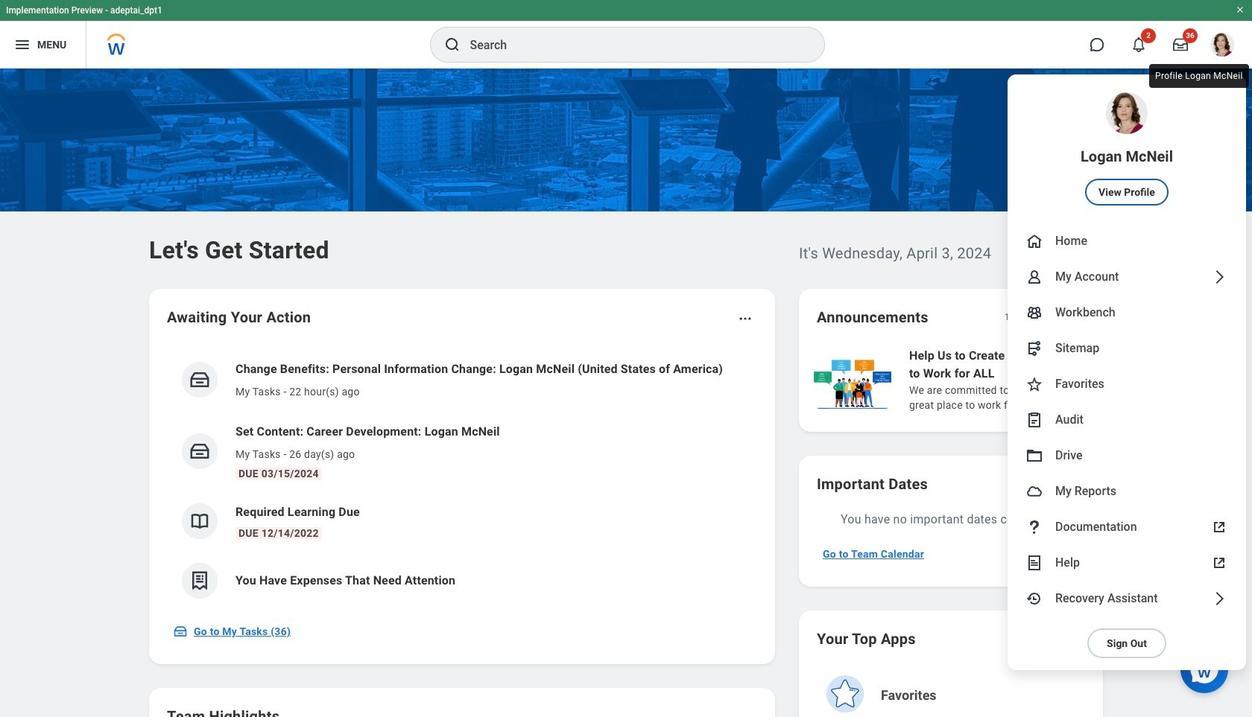 Task type: locate. For each thing, give the bounding box(es) containing it.
1 vertical spatial inbox image
[[173, 625, 188, 639]]

Search Workday  search field
[[470, 28, 793, 61]]

endpoints image
[[1025, 340, 1043, 358]]

1 horizontal spatial inbox image
[[189, 440, 211, 463]]

status
[[1004, 312, 1028, 323]]

0 horizontal spatial list
[[167, 349, 757, 611]]

4 menu item from the top
[[1008, 295, 1246, 331]]

menu item
[[1008, 75, 1246, 224], [1008, 224, 1246, 259], [1008, 259, 1246, 295], [1008, 295, 1246, 331], [1008, 331, 1246, 367], [1008, 367, 1246, 402], [1008, 402, 1246, 438], [1008, 438, 1246, 474], [1008, 474, 1246, 510], [1008, 510, 1246, 546], [1008, 546, 1246, 581], [1008, 581, 1246, 617]]

2 ext link image from the top
[[1210, 554, 1228, 572]]

contact card matrix manager image
[[1025, 304, 1043, 322]]

7 menu item from the top
[[1008, 402, 1246, 438]]

chevron right small image
[[1066, 310, 1081, 325]]

tooltip
[[1146, 61, 1252, 91]]

1 vertical spatial ext link image
[[1210, 554, 1228, 572]]

paste image
[[1025, 411, 1043, 429]]

main content
[[0, 69, 1252, 718]]

6 menu item from the top
[[1008, 367, 1246, 402]]

list
[[811, 346, 1252, 414], [167, 349, 757, 611]]

8 menu item from the top
[[1008, 438, 1246, 474]]

11 menu item from the top
[[1008, 546, 1246, 581]]

inbox image
[[189, 440, 211, 463], [173, 625, 188, 639]]

folder open image
[[1025, 447, 1043, 465]]

menu
[[1008, 75, 1246, 671]]

banner
[[0, 0, 1252, 671]]

ext link image
[[1210, 519, 1228, 537], [1210, 554, 1228, 572]]

ext link image for second menu item from the bottom of the page
[[1210, 554, 1228, 572]]

1 ext link image from the top
[[1210, 519, 1228, 537]]

inbox image
[[189, 369, 211, 391]]

0 vertical spatial ext link image
[[1210, 519, 1228, 537]]

close environment banner image
[[1236, 5, 1245, 14]]

home image
[[1025, 233, 1043, 250]]

0 vertical spatial inbox image
[[189, 440, 211, 463]]



Task type: describe. For each thing, give the bounding box(es) containing it.
5 menu item from the top
[[1008, 331, 1246, 367]]

1 horizontal spatial list
[[811, 346, 1252, 414]]

search image
[[443, 36, 461, 54]]

avatar image
[[1025, 483, 1043, 501]]

10 menu item from the top
[[1008, 510, 1246, 546]]

question image
[[1025, 519, 1043, 537]]

chevron right image
[[1210, 268, 1228, 286]]

3 menu item from the top
[[1008, 259, 1246, 295]]

user image
[[1025, 268, 1043, 286]]

document image
[[1025, 554, 1043, 572]]

ext link image for third menu item from the bottom
[[1210, 519, 1228, 537]]

logan mcneil image
[[1210, 33, 1234, 57]]

9 menu item from the top
[[1008, 474, 1246, 510]]

chevron left small image
[[1039, 310, 1054, 325]]

notifications large image
[[1131, 37, 1146, 52]]

inbox large image
[[1173, 37, 1188, 52]]

1 menu item from the top
[[1008, 75, 1246, 224]]

star image
[[1025, 376, 1043, 393]]

2 menu item from the top
[[1008, 224, 1246, 259]]

justify image
[[13, 36, 31, 54]]

0 horizontal spatial inbox image
[[173, 625, 188, 639]]

12 menu item from the top
[[1008, 581, 1246, 617]]

book open image
[[189, 510, 211, 533]]

dashboard expenses image
[[189, 570, 211, 592]]

related actions image
[[738, 312, 753, 326]]



Task type: vqa. For each thing, say whether or not it's contained in the screenshot.
first menu item from the bottom of the page
yes



